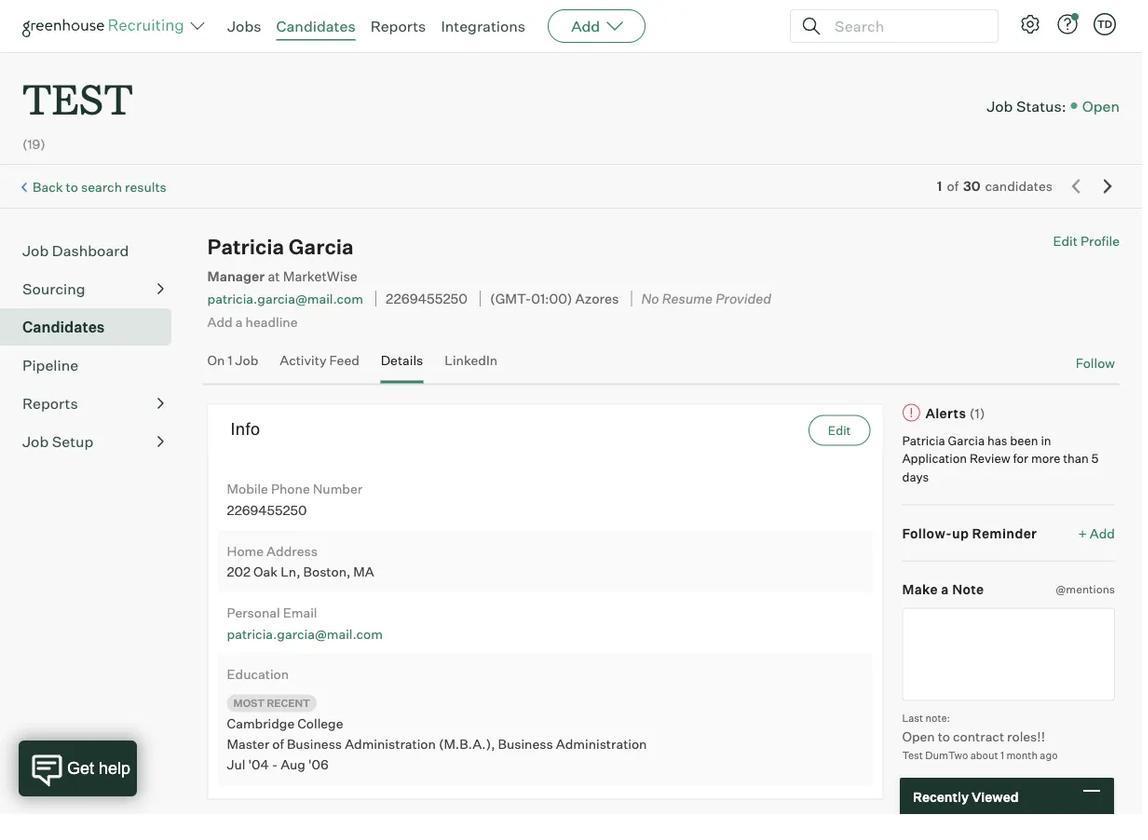 Task type: vqa. For each thing, say whether or not it's contained in the screenshot.
first San
no



Task type: locate. For each thing, give the bounding box(es) containing it.
activity
[[280, 352, 327, 369]]

patricia.garcia@mail.com link down email
[[227, 626, 383, 642]]

to right back
[[66, 179, 78, 195]]

reports down the pipeline
[[22, 394, 78, 413]]

0 horizontal spatial 2269455250
[[227, 502, 307, 519]]

make
[[903, 582, 939, 598]]

0 horizontal spatial administration
[[345, 736, 436, 753]]

1 horizontal spatial edit
[[1054, 233, 1078, 250]]

2 horizontal spatial 1
[[1001, 750, 1005, 762]]

1 horizontal spatial patricia
[[903, 433, 946, 448]]

1 horizontal spatial a
[[942, 582, 950, 598]]

1 vertical spatial patricia.garcia@mail.com
[[227, 626, 383, 642]]

of left 30
[[948, 178, 959, 195]]

edit profile
[[1054, 233, 1120, 250]]

1 horizontal spatial business
[[498, 736, 553, 753]]

2269455250 down the mobile
[[227, 502, 307, 519]]

edit link
[[809, 415, 871, 446]]

reports
[[371, 17, 426, 35], [22, 394, 78, 413]]

a left headline
[[236, 313, 243, 330]]

1 horizontal spatial reports
[[371, 17, 426, 35]]

personal
[[227, 604, 280, 621]]

reports link down pipeline link
[[22, 393, 164, 415]]

1 horizontal spatial add
[[572, 17, 600, 35]]

search
[[81, 179, 122, 195]]

alerts (1)
[[926, 405, 986, 421]]

patricia for patricia garcia has been in application review for more than 5 days
[[903, 433, 946, 448]]

(m.b.a.)
[[439, 736, 491, 753]]

job
[[987, 96, 1014, 115], [22, 242, 49, 260], [235, 352, 259, 369], [22, 433, 49, 451]]

feed
[[330, 352, 360, 369]]

0 horizontal spatial patricia
[[207, 234, 284, 260]]

reports link left integrations
[[371, 17, 426, 35]]

at
[[268, 268, 280, 284]]

0 horizontal spatial candidates link
[[22, 316, 164, 339]]

1 vertical spatial 2269455250
[[227, 502, 307, 519]]

headline
[[246, 313, 298, 330]]

details
[[381, 352, 423, 369]]

test
[[903, 750, 924, 762]]

0 horizontal spatial open
[[903, 729, 936, 745]]

garcia inside patricia garcia manager at marketwise
[[289, 234, 354, 260]]

recently viewed
[[913, 789, 1019, 805]]

0 horizontal spatial candidates
[[22, 318, 105, 337]]

a left the note
[[942, 582, 950, 598]]

0 vertical spatial garcia
[[289, 234, 354, 260]]

2269455250
[[386, 290, 468, 307], [227, 502, 307, 519]]

patricia inside patricia garcia manager at marketwise
[[207, 234, 284, 260]]

application
[[903, 451, 968, 466]]

open down last at the bottom
[[903, 729, 936, 745]]

patricia.garcia@mail.com link down at on the top left of the page
[[207, 291, 363, 307]]

of up -
[[273, 736, 284, 753]]

setup
[[52, 433, 94, 451]]

1 vertical spatial edit
[[829, 423, 851, 438]]

0 horizontal spatial add
[[207, 313, 233, 330]]

1 horizontal spatial candidates link
[[276, 17, 356, 35]]

boston,
[[303, 564, 351, 580]]

patricia garcia manager at marketwise
[[207, 234, 358, 284]]

add
[[572, 17, 600, 35], [207, 313, 233, 330], [1090, 525, 1116, 542]]

0 horizontal spatial reports
[[22, 394, 78, 413]]

2 horizontal spatial add
[[1090, 525, 1116, 542]]

of
[[948, 178, 959, 195], [273, 736, 284, 753]]

1 vertical spatial to
[[938, 729, 951, 745]]

1 horizontal spatial open
[[1083, 96, 1120, 115]]

1 horizontal spatial garcia
[[949, 433, 985, 448]]

@mentions link
[[1056, 581, 1116, 599]]

1 right on
[[228, 352, 233, 369]]

sourcing
[[22, 280, 85, 298]]

2269455250 up details
[[386, 290, 468, 307]]

1 horizontal spatial 1
[[938, 178, 943, 195]]

up
[[953, 525, 970, 542]]

days
[[903, 469, 930, 484]]

patricia.garcia@mail.com link
[[207, 291, 363, 307], [227, 626, 383, 642]]

0 vertical spatial reports
[[371, 17, 426, 35]]

no resume provided
[[642, 290, 772, 307]]

follow-
[[903, 525, 953, 542]]

0 vertical spatial 1
[[938, 178, 943, 195]]

patricia up manager
[[207, 234, 284, 260]]

1 inside last note: open to contract roles!! test dumtwo               about 1 month               ago
[[1001, 750, 1005, 762]]

ago
[[1041, 750, 1058, 762]]

has
[[988, 433, 1008, 448]]

job dashboard link
[[22, 240, 164, 262]]

add button
[[548, 9, 646, 43]]

integrations
[[441, 17, 526, 35]]

a for make
[[942, 582, 950, 598]]

td button
[[1091, 9, 1120, 39]]

1 vertical spatial garcia
[[949, 433, 985, 448]]

1 vertical spatial add
[[207, 313, 233, 330]]

None text field
[[903, 608, 1116, 702]]

open inside last note: open to contract roles!! test dumtwo               about 1 month               ago
[[903, 729, 936, 745]]

reports left integrations
[[371, 17, 426, 35]]

candidates down sourcing
[[22, 318, 105, 337]]

0 vertical spatial candidates
[[276, 17, 356, 35]]

0 horizontal spatial of
[[273, 736, 284, 753]]

+
[[1079, 525, 1088, 542]]

1 horizontal spatial to
[[938, 729, 951, 745]]

job setup link
[[22, 431, 164, 453]]

1 horizontal spatial of
[[948, 178, 959, 195]]

0 horizontal spatial garcia
[[289, 234, 354, 260]]

5
[[1092, 451, 1099, 466]]

2 vertical spatial 1
[[1001, 750, 1005, 762]]

ln,
[[281, 564, 301, 580]]

1 vertical spatial open
[[903, 729, 936, 745]]

patricia garcia has been in application review for more than 5 days
[[903, 433, 1099, 484]]

0 horizontal spatial business
[[287, 736, 342, 753]]

2 vertical spatial add
[[1090, 525, 1116, 542]]

0 horizontal spatial a
[[236, 313, 243, 330]]

1 horizontal spatial 2269455250
[[386, 290, 468, 307]]

0 vertical spatial patricia
[[207, 234, 284, 260]]

phone
[[271, 481, 310, 497]]

administration
[[345, 736, 436, 753], [556, 736, 647, 753]]

1 left 30
[[938, 178, 943, 195]]

job up sourcing
[[22, 242, 49, 260]]

1 horizontal spatial candidates
[[276, 17, 356, 35]]

candidates right jobs link
[[276, 17, 356, 35]]

garcia up marketwise
[[289, 234, 354, 260]]

open right status:
[[1083, 96, 1120, 115]]

patricia
[[207, 234, 284, 260], [903, 433, 946, 448]]

job left status:
[[987, 96, 1014, 115]]

-
[[272, 757, 278, 773]]

mobile
[[227, 481, 268, 497]]

0 horizontal spatial reports link
[[22, 393, 164, 415]]

alerts
[[926, 405, 967, 421]]

1 horizontal spatial administration
[[556, 736, 647, 753]]

patricia.garcia@mail.com down email
[[227, 626, 383, 642]]

pipeline
[[22, 356, 78, 375]]

azores
[[576, 290, 619, 307]]

1 vertical spatial of
[[273, 736, 284, 753]]

patricia inside patricia garcia has been in application review for more than 5 days
[[903, 433, 946, 448]]

0 vertical spatial a
[[236, 313, 243, 330]]

candidates link right jobs link
[[276, 17, 356, 35]]

business right the , on the bottom of page
[[498, 736, 553, 753]]

0 vertical spatial to
[[66, 179, 78, 195]]

to
[[66, 179, 78, 195], [938, 729, 951, 745]]

0 horizontal spatial 1
[[228, 352, 233, 369]]

candidates link
[[276, 17, 356, 35], [22, 316, 164, 339]]

sourcing link
[[22, 278, 164, 300]]

0 vertical spatial add
[[572, 17, 600, 35]]

0 horizontal spatial edit
[[829, 423, 851, 438]]

0 vertical spatial of
[[948, 178, 959, 195]]

reminder
[[973, 525, 1038, 542]]

1 right about
[[1001, 750, 1005, 762]]

1 vertical spatial patricia
[[903, 433, 946, 448]]

job left setup
[[22, 433, 49, 451]]

garcia down 'alerts (1)'
[[949, 433, 985, 448]]

(19)
[[22, 136, 46, 153]]

(gmt-
[[490, 290, 532, 307]]

1 administration from the left
[[345, 736, 436, 753]]

contract
[[954, 729, 1005, 745]]

0 vertical spatial patricia.garcia@mail.com link
[[207, 291, 363, 307]]

candidates link down sourcing link
[[22, 316, 164, 339]]

profile
[[1081, 233, 1120, 250]]

to down note: at the bottom of the page
[[938, 729, 951, 745]]

of inside most recent cambridge college master of business administration (m.b.a.) , business administration jul '04 - aug '06
[[273, 736, 284, 753]]

business up '06 at the bottom of page
[[287, 736, 342, 753]]

test
[[22, 71, 133, 126]]

patricia.garcia@mail.com down at on the top left of the page
[[207, 291, 363, 307]]

1 vertical spatial candidates
[[22, 318, 105, 337]]

1 vertical spatial reports
[[22, 394, 78, 413]]

(gmt-01:00) azores
[[490, 290, 619, 307]]

0 vertical spatial patricia.garcia@mail.com
[[207, 291, 363, 307]]

add inside popup button
[[572, 17, 600, 35]]

recently
[[913, 789, 969, 805]]

note
[[953, 582, 985, 598]]

1 vertical spatial a
[[942, 582, 950, 598]]

garcia inside patricia garcia has been in application review for more than 5 days
[[949, 433, 985, 448]]

edit profile link
[[1054, 233, 1120, 250]]

for
[[1014, 451, 1029, 466]]

address
[[267, 543, 318, 559]]

home address 202 oak ln, boston, ma
[[227, 543, 374, 580]]

dumtwo
[[926, 750, 969, 762]]

last note: open to contract roles!! test dumtwo               about 1 month               ago
[[903, 712, 1058, 762]]

marketwise
[[283, 268, 358, 284]]

0 vertical spatial reports link
[[371, 17, 426, 35]]

a for add
[[236, 313, 243, 330]]

configure image
[[1020, 13, 1042, 35]]

dashboard
[[52, 242, 129, 260]]

patricia up application
[[903, 433, 946, 448]]

business
[[287, 736, 342, 753], [498, 736, 553, 753]]

1 vertical spatial 1
[[228, 352, 233, 369]]

0 vertical spatial edit
[[1054, 233, 1078, 250]]

patricia.garcia@mail.com
[[207, 291, 363, 307], [227, 626, 383, 642]]



Task type: describe. For each thing, give the bounding box(es) containing it.
1 of 30 candidates
[[938, 178, 1053, 195]]

follow
[[1076, 355, 1116, 372]]

been
[[1011, 433, 1039, 448]]

make a note
[[903, 582, 985, 598]]

0 vertical spatial candidates link
[[276, 17, 356, 35]]

job for job setup
[[22, 433, 49, 451]]

roles!!
[[1008, 729, 1046, 745]]

more
[[1032, 451, 1061, 466]]

jul
[[227, 757, 246, 773]]

provided
[[716, 290, 772, 307]]

(1)
[[970, 405, 986, 421]]

linkedin
[[445, 352, 498, 369]]

viewed
[[972, 789, 1019, 805]]

to inside last note: open to contract roles!! test dumtwo               about 1 month               ago
[[938, 729, 951, 745]]

email
[[283, 604, 317, 621]]

college
[[298, 715, 344, 732]]

about
[[971, 750, 999, 762]]

'06
[[309, 757, 329, 773]]

0 vertical spatial open
[[1083, 96, 1120, 115]]

edit for edit
[[829, 423, 851, 438]]

integrations link
[[441, 17, 526, 35]]

home
[[227, 543, 264, 559]]

mobile phone number 2269455250
[[227, 481, 363, 519]]

review
[[970, 451, 1011, 466]]

month
[[1007, 750, 1038, 762]]

job status:
[[987, 96, 1067, 115]]

1 vertical spatial candidates link
[[22, 316, 164, 339]]

resume
[[662, 290, 713, 307]]

details link
[[381, 352, 423, 380]]

pipeline link
[[22, 354, 164, 377]]

patricia for patricia garcia manager at marketwise
[[207, 234, 284, 260]]

last
[[903, 712, 924, 725]]

number
[[313, 481, 363, 497]]

01:00)
[[532, 290, 573, 307]]

back to search results
[[33, 179, 167, 195]]

back to search results link
[[33, 179, 167, 195]]

1 vertical spatial patricia.garcia@mail.com link
[[227, 626, 383, 642]]

jobs
[[227, 17, 261, 35]]

master
[[227, 736, 270, 753]]

in
[[1042, 433, 1052, 448]]

most
[[234, 697, 265, 710]]

edit for edit profile
[[1054, 233, 1078, 250]]

test link
[[22, 52, 133, 130]]

personal email patricia.garcia@mail.com
[[227, 604, 383, 642]]

@mentions
[[1056, 583, 1116, 597]]

than
[[1064, 451, 1089, 466]]

back
[[33, 179, 63, 195]]

td button
[[1094, 13, 1117, 35]]

recent
[[267, 697, 310, 710]]

0 horizontal spatial to
[[66, 179, 78, 195]]

candidates
[[986, 178, 1053, 195]]

2 business from the left
[[498, 736, 553, 753]]

greenhouse recruiting image
[[22, 15, 190, 37]]

30
[[964, 178, 981, 195]]

'04
[[248, 757, 269, 773]]

2 administration from the left
[[556, 736, 647, 753]]

0 vertical spatial 2269455250
[[386, 290, 468, 307]]

job for job status:
[[987, 96, 1014, 115]]

1 business from the left
[[287, 736, 342, 753]]

add for add
[[572, 17, 600, 35]]

activity feed link
[[280, 352, 360, 380]]

job for job dashboard
[[22, 242, 49, 260]]

1 vertical spatial reports link
[[22, 393, 164, 415]]

td
[[1098, 18, 1113, 30]]

202
[[227, 564, 251, 580]]

+ add
[[1079, 525, 1116, 542]]

note:
[[926, 712, 951, 725]]

no
[[642, 290, 660, 307]]

garcia for patricia garcia has been in application review for more than 5 days
[[949, 433, 985, 448]]

garcia for patricia garcia manager at marketwise
[[289, 234, 354, 260]]

+ add link
[[1079, 524, 1116, 543]]

Search text field
[[831, 13, 982, 40]]

on 1 job
[[207, 352, 259, 369]]

1 horizontal spatial reports link
[[371, 17, 426, 35]]

add a headline
[[207, 313, 298, 330]]

job right on
[[235, 352, 259, 369]]

job setup
[[22, 433, 94, 451]]

education
[[227, 666, 289, 683]]

on 1 job link
[[207, 352, 259, 380]]

add for add a headline
[[207, 313, 233, 330]]

cambridge
[[227, 715, 295, 732]]

results
[[125, 179, 167, 195]]

aug
[[281, 757, 306, 773]]

manager
[[207, 268, 265, 284]]

oak
[[254, 564, 278, 580]]

,
[[491, 736, 495, 753]]

most recent cambridge college master of business administration (m.b.a.) , business administration jul '04 - aug '06
[[227, 697, 647, 773]]

2269455250 inside mobile phone number 2269455250
[[227, 502, 307, 519]]

on
[[207, 352, 225, 369]]



